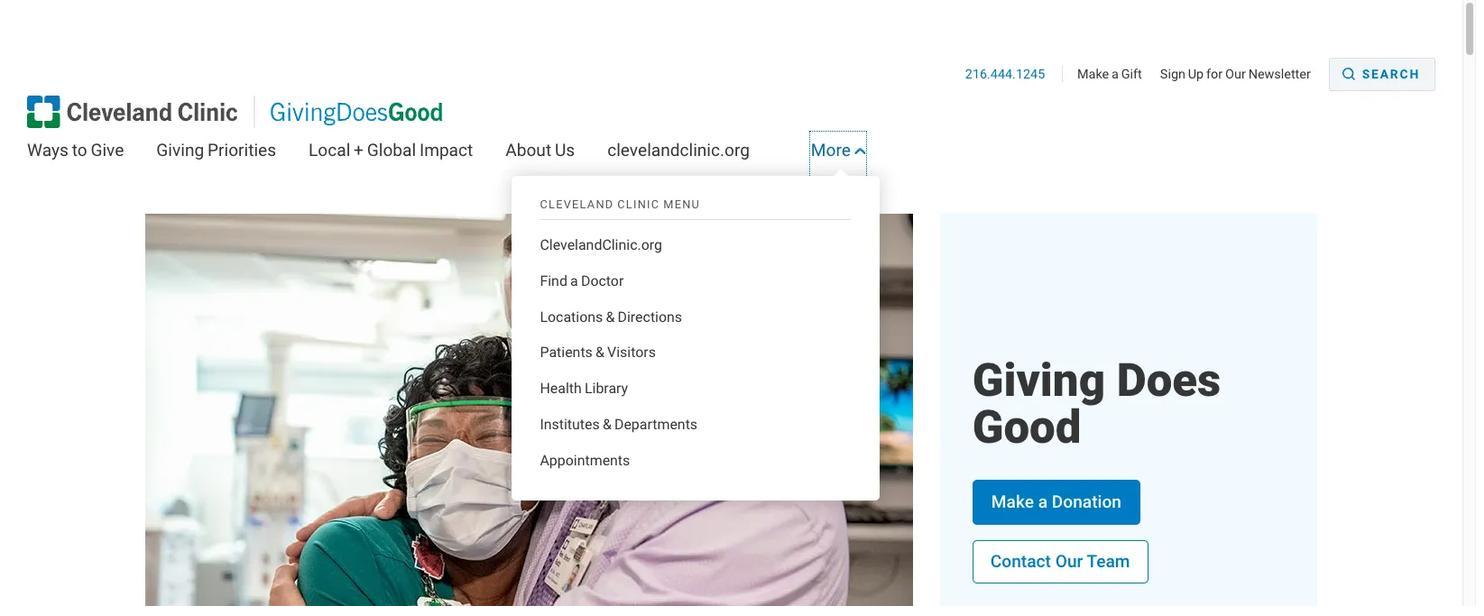 Task type: locate. For each thing, give the bounding box(es) containing it.
sign
[[1161, 66, 1186, 83]]

1 vertical spatial make
[[992, 492, 1034, 513]]

& down library
[[603, 415, 612, 433]]

0 horizontal spatial a
[[570, 271, 578, 289]]

a left gift
[[1112, 66, 1119, 83]]

giving
[[156, 139, 204, 161], [973, 354, 1106, 407]]

institutes
[[540, 415, 600, 433]]

&
[[606, 307, 615, 325], [596, 343, 605, 361], [603, 415, 612, 433]]

our inside contact our team link
[[1056, 552, 1083, 572]]

gift
[[1122, 66, 1142, 83]]

search
[[1363, 66, 1421, 82]]

doctor
[[581, 271, 624, 289]]

& down doctor
[[606, 307, 615, 325]]

locations
[[540, 307, 603, 325]]

giving priorities link
[[156, 133, 276, 180]]

216.444.1245 link
[[966, 66, 1063, 83]]

our
[[1226, 66, 1246, 83], [1056, 552, 1083, 572]]

our right for
[[1226, 66, 1246, 83]]

directions
[[618, 307, 682, 325]]

1 vertical spatial giving
[[973, 354, 1106, 407]]

0 vertical spatial giving
[[156, 139, 204, 161]]

search link
[[1329, 58, 1436, 91]]

a left donation
[[1039, 492, 1048, 513]]

two caregivers embracing image
[[145, 214, 914, 607]]

1 vertical spatial &
[[596, 343, 605, 361]]

0 vertical spatial a
[[1112, 66, 1119, 83]]

make a donation link
[[973, 480, 1141, 525]]

newsletter
[[1249, 66, 1311, 83]]

health library
[[540, 379, 628, 397]]

visitors
[[607, 343, 656, 361]]

a for gift
[[1112, 66, 1119, 83]]

1 vertical spatial our
[[1056, 552, 1083, 572]]

cleveland clinic giving does good logo image
[[27, 96, 442, 129]]

0 horizontal spatial make
[[992, 492, 1034, 513]]

2 vertical spatial &
[[603, 415, 612, 433]]

team
[[1087, 552, 1130, 572]]

make a gift link
[[1078, 66, 1157, 83]]

+
[[354, 139, 364, 161]]

does
[[1117, 354, 1221, 407]]

giving does good
[[973, 354, 1221, 454]]

make left gift
[[1078, 66, 1109, 83]]

make for make a gift
[[1078, 66, 1109, 83]]

sign up for our newsletter
[[1161, 66, 1311, 83]]

1 vertical spatial a
[[570, 271, 578, 289]]

priorities
[[208, 139, 276, 161]]

clinic
[[618, 197, 660, 211]]

locations & directions
[[540, 307, 682, 325]]

1 horizontal spatial a
[[1039, 492, 1048, 513]]

giving inside giving does good
[[973, 354, 1106, 407]]

cleveland clinic menu
[[540, 197, 700, 211]]

ways to give
[[27, 139, 124, 161]]

a right find
[[570, 271, 578, 289]]

make a gift
[[1078, 66, 1142, 83]]

locations & directions link
[[540, 306, 851, 328]]

make a donation
[[992, 492, 1122, 513]]

clevelandclinic.org link
[[608, 133, 750, 180]]

a for donation
[[1039, 492, 1048, 513]]

1 horizontal spatial make
[[1078, 66, 1109, 83]]

about
[[506, 139, 552, 161]]

a
[[1112, 66, 1119, 83], [570, 271, 578, 289], [1039, 492, 1048, 513]]

0 horizontal spatial giving
[[156, 139, 204, 161]]

patients & visitors link
[[540, 342, 851, 364]]

find a doctor
[[540, 271, 624, 289]]

2 horizontal spatial a
[[1112, 66, 1119, 83]]

more
[[811, 139, 854, 161]]

local
[[309, 139, 350, 161]]

0 vertical spatial make
[[1078, 66, 1109, 83]]

departments
[[615, 415, 698, 433]]

1 horizontal spatial giving
[[973, 354, 1106, 407]]

& left visitors on the bottom of page
[[596, 343, 605, 361]]

2 vertical spatial a
[[1039, 492, 1048, 513]]

our left team
[[1056, 552, 1083, 572]]

0 vertical spatial our
[[1226, 66, 1246, 83]]

0 vertical spatial &
[[606, 307, 615, 325]]

make up contact in the bottom right of the page
[[992, 492, 1034, 513]]

0 horizontal spatial our
[[1056, 552, 1083, 572]]

make
[[1078, 66, 1109, 83], [992, 492, 1034, 513]]

contact
[[991, 552, 1051, 572]]

make for make a donation
[[992, 492, 1034, 513]]

clevelandclinic.org link
[[540, 235, 851, 256]]

& for locations
[[606, 307, 615, 325]]

to
[[72, 139, 87, 161]]



Task type: vqa. For each thing, say whether or not it's contained in the screenshot.
Contact Our Team link
yes



Task type: describe. For each thing, give the bounding box(es) containing it.
about us link
[[506, 133, 575, 180]]

library
[[585, 379, 628, 397]]

menu arrow icon image
[[854, 147, 865, 156]]

find a doctor link
[[540, 270, 851, 292]]

about us
[[506, 139, 575, 161]]

cleveland
[[540, 197, 614, 211]]

find
[[540, 271, 568, 289]]

appointments
[[540, 451, 630, 469]]

appointments link
[[540, 450, 851, 472]]

up
[[1188, 66, 1204, 83]]

clevelandclinic.org
[[608, 139, 750, 161]]

sign up for our newsletter link
[[1161, 66, 1326, 83]]

impact
[[420, 139, 473, 161]]

& for patients
[[596, 343, 605, 361]]

us
[[555, 139, 575, 161]]

menu
[[664, 197, 700, 211]]

local + global impact
[[309, 139, 473, 161]]

patients & visitors
[[540, 343, 656, 361]]

local + global impact link
[[309, 133, 473, 180]]

contact our team
[[991, 552, 1130, 572]]

for
[[1207, 66, 1223, 83]]

contact our team link
[[973, 541, 1149, 584]]

ways to give link
[[27, 133, 124, 180]]

giving for giving priorities
[[156, 139, 204, 161]]

& for institutes
[[603, 415, 612, 433]]

giving for giving does good
[[973, 354, 1106, 407]]

institutes & departments
[[540, 415, 698, 433]]

ways
[[27, 139, 68, 161]]

health library link
[[540, 378, 851, 400]]

institutes & departments link
[[540, 414, 851, 436]]

give
[[91, 139, 124, 161]]

good
[[973, 401, 1082, 454]]

1 horizontal spatial our
[[1226, 66, 1246, 83]]

health
[[540, 379, 582, 397]]

clevelandclinic.org
[[540, 235, 662, 253]]

a for doctor
[[570, 271, 578, 289]]

donation
[[1052, 492, 1122, 513]]

patients
[[540, 343, 593, 361]]

giving priorities
[[156, 139, 276, 161]]

global
[[367, 139, 416, 161]]

216.444.1245
[[966, 66, 1048, 83]]

more link
[[811, 133, 865, 180]]



